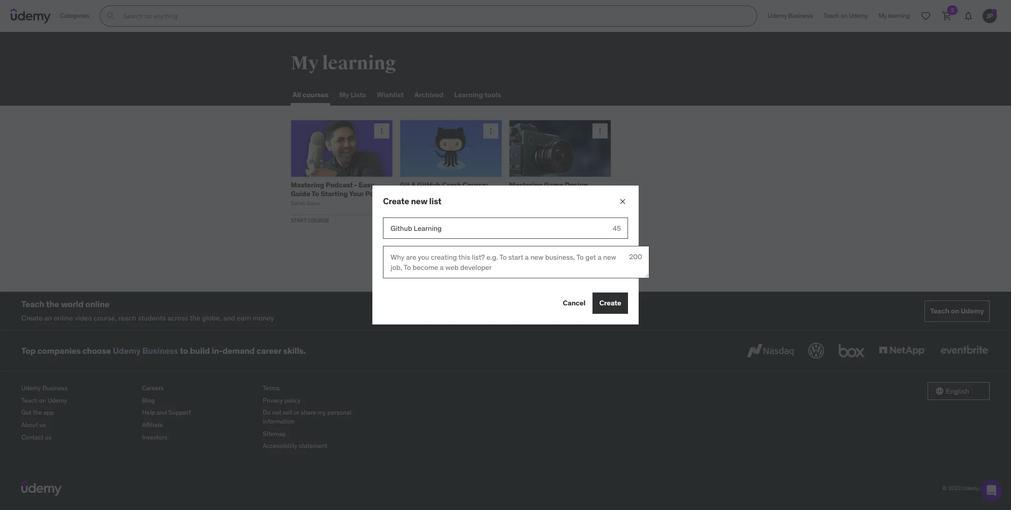 Task type: describe. For each thing, give the bounding box(es) containing it.
sitemap
[[263, 430, 286, 438]]

sitemap link
[[263, 428, 376, 440]]

arcade
[[584, 189, 607, 198]]

business for udemy business
[[788, 12, 813, 20]]

mastering for movements
[[509, 180, 543, 189]]

create new list
[[383, 196, 441, 206]]

investors link
[[142, 431, 256, 444]]

my
[[318, 409, 326, 417]]

1 horizontal spatial the
[[46, 299, 59, 309]]

choose
[[82, 345, 111, 356]]

top companies choose udemy business to build in-demand career skills.
[[21, 345, 306, 356]]

skills.
[[283, 345, 306, 356]]

start course for git & github crash course: create a repository from scratch!
[[400, 217, 439, 224]]

a
[[423, 189, 427, 198]]

©
[[943, 485, 947, 491]]

gaire
[[307, 200, 320, 206]]

support
[[168, 409, 191, 417]]

small image
[[935, 387, 944, 396]]

terms link
[[263, 382, 376, 395]]

eventbrite image
[[939, 341, 990, 361]]

repository
[[429, 189, 465, 198]]

2023
[[948, 485, 961, 491]]

careers
[[142, 384, 164, 392]]

0 vertical spatial on
[[841, 12, 848, 20]]

git & github crash course: create a repository from scratch!
[[400, 180, 488, 206]]

an
[[44, 313, 52, 322]]

crash
[[442, 180, 461, 189]]

in
[[576, 189, 582, 198]]

start course for mastering podcast -  easy guide to starting your podcast
[[291, 217, 329, 224]]

all courses
[[293, 90, 329, 99]]

1 vertical spatial teach on udemy
[[930, 306, 984, 315]]

create down git
[[383, 196, 409, 206]]

earn
[[237, 313, 251, 322]]

career
[[257, 345, 281, 356]]

box image
[[837, 341, 866, 361]]

courses
[[303, 90, 329, 99]]

contact us link
[[21, 431, 135, 444]]

200
[[629, 252, 642, 261]]

not
[[272, 409, 281, 417]]

kalob taulien
[[400, 200, 432, 206]]

from
[[466, 189, 483, 198]]

github
[[417, 180, 441, 189]]

3 course from the left
[[526, 217, 548, 224]]

2 vertical spatial teach on udemy link
[[21, 395, 135, 407]]

studio
[[509, 197, 531, 206]]

taulien
[[415, 200, 432, 206]]

udemy business
[[768, 12, 813, 20]]

1 vertical spatial on
[[951, 306, 959, 315]]

git & github crash course: create a repository from scratch! link
[[400, 180, 490, 206]]

-
[[354, 180, 357, 189]]

business for udemy business teach on udemy get the app about us contact us
[[42, 384, 68, 392]]

2 horizontal spatial teach on udemy link
[[924, 300, 990, 322]]

top
[[21, 345, 36, 356]]

list
[[429, 196, 441, 206]]

statement
[[299, 442, 327, 450]]

accessibility statement link
[[263, 440, 376, 452]]

terms
[[263, 384, 280, 392]]

do
[[263, 409, 271, 417]]

1 vertical spatial udemy business link
[[113, 345, 178, 356]]

course:
[[463, 180, 488, 189]]

45
[[613, 224, 621, 233]]

students
[[138, 313, 166, 322]]

easy
[[359, 180, 374, 189]]

video
[[75, 313, 92, 322]]

satish
[[291, 200, 306, 206]]

design
[[565, 180, 588, 189]]

cancel button
[[563, 292, 585, 314]]

mastering game design camera movements in arcade studio
[[509, 180, 607, 206]]

movements
[[536, 189, 575, 198]]

mastering podcast -  easy guide to starting your podcast satish gaire
[[291, 180, 392, 206]]

Why are you creating this list? e.g. To start a new business, To get a new job, To become a web developer text field
[[383, 246, 649, 278]]

course,
[[94, 313, 117, 322]]

my learning
[[291, 52, 396, 75]]

create inside teach the world online create an online video course, reach students across the globe, and earn money
[[21, 313, 43, 322]]

lists
[[351, 90, 366, 99]]

learning
[[454, 90, 483, 99]]

help and support link
[[142, 407, 256, 419]]

udemy inside udemy business link
[[768, 12, 787, 20]]

privacy policy link
[[263, 395, 376, 407]]

blog link
[[142, 395, 256, 407]]

contact
[[21, 433, 43, 441]]

learning tools
[[454, 90, 501, 99]]

careers blog help and support affiliate investors
[[142, 384, 191, 441]]

nasdaq image
[[745, 341, 796, 361]]

1 vertical spatial online
[[54, 313, 73, 322]]

world
[[61, 299, 83, 309]]

build
[[190, 345, 210, 356]]

companies
[[37, 345, 81, 356]]

english
[[946, 387, 969, 396]]

kalob
[[400, 200, 414, 206]]

or
[[294, 409, 299, 417]]

camera
[[509, 189, 535, 198]]

terms privacy policy do not sell or share my personal information sitemap accessibility statement
[[263, 384, 351, 450]]

start for mastering podcast -  easy guide to starting your podcast
[[291, 217, 306, 224]]

game
[[544, 180, 563, 189]]

do not sell or share my personal information button
[[263, 407, 376, 428]]

1 vertical spatial us
[[45, 433, 51, 441]]

privacy
[[263, 396, 283, 404]]



Task type: vqa. For each thing, say whether or not it's contained in the screenshot.
us
yes



Task type: locate. For each thing, give the bounding box(es) containing it.
1 horizontal spatial teach on udemy link
[[818, 5, 873, 27]]

course for mastering podcast -  easy guide to starting your podcast
[[308, 217, 329, 224]]

0 horizontal spatial mastering
[[291, 180, 324, 189]]

1 vertical spatial udemy image
[[21, 481, 62, 496]]

1 horizontal spatial on
[[841, 12, 848, 20]]

0 vertical spatial us
[[40, 421, 46, 429]]

careers link
[[142, 382, 256, 395]]

course down "taulien"
[[417, 217, 439, 224]]

wishlist link
[[375, 84, 405, 106]]

your
[[349, 189, 364, 198]]

course for git & github crash course: create a repository from scratch!
[[417, 217, 439, 224]]

0 vertical spatial and
[[223, 313, 235, 322]]

1 mastering from the left
[[291, 180, 324, 189]]

create up kalob
[[400, 189, 422, 198]]

about us link
[[21, 419, 135, 431]]

mastering up gaire
[[291, 180, 324, 189]]

2 horizontal spatial on
[[951, 306, 959, 315]]

us right contact
[[45, 433, 51, 441]]

start
[[291, 217, 306, 224], [400, 217, 416, 224], [509, 217, 525, 224]]

0 vertical spatial udemy image
[[11, 8, 51, 24]]

the left globe,
[[190, 313, 200, 322]]

personal
[[327, 409, 351, 417]]

0 horizontal spatial business
[[42, 384, 68, 392]]

money
[[253, 313, 274, 322]]

0 vertical spatial teach on udemy
[[824, 12, 868, 20]]

1 course from the left
[[308, 217, 329, 224]]

inc.
[[981, 485, 990, 491]]

course down studio
[[526, 217, 548, 224]]

archived
[[414, 90, 444, 99]]

create new list dialog
[[372, 186, 649, 324]]

mastering inside mastering game design camera movements in arcade studio
[[509, 180, 543, 189]]

submit search image
[[106, 11, 116, 21]]

git
[[400, 180, 410, 189]]

© 2023 udemy, inc.
[[943, 485, 990, 491]]

my for my lists
[[339, 90, 349, 99]]

us
[[40, 421, 46, 429], [45, 433, 51, 441]]

learning
[[322, 52, 396, 75]]

create inside button
[[599, 298, 621, 307]]

starting
[[321, 189, 348, 198]]

2 mastering from the left
[[509, 180, 543, 189]]

udemy
[[768, 12, 787, 20], [849, 12, 868, 20], [961, 306, 984, 315], [113, 345, 140, 356], [21, 384, 41, 392], [48, 396, 67, 404]]

0 horizontal spatial teach on udemy link
[[21, 395, 135, 407]]

the up "an"
[[46, 299, 59, 309]]

2 start from the left
[[400, 217, 416, 224]]

affiliate
[[142, 421, 163, 429]]

start course down studio
[[509, 217, 548, 224]]

1 horizontal spatial teach on udemy
[[930, 306, 984, 315]]

teach on udemy
[[824, 12, 868, 20], [930, 306, 984, 315]]

start down satish
[[291, 217, 306, 224]]

mastering game design camera movements in arcade studio link
[[509, 180, 610, 206]]

0 horizontal spatial on
[[39, 396, 46, 404]]

course
[[308, 217, 329, 224], [417, 217, 439, 224], [526, 217, 548, 224]]

scratch!
[[400, 197, 428, 206]]

my
[[291, 52, 319, 75], [339, 90, 349, 99]]

share
[[301, 409, 316, 417]]

start down kalob
[[400, 217, 416, 224]]

across
[[168, 313, 188, 322]]

0 horizontal spatial podcast
[[326, 180, 353, 189]]

course down gaire
[[308, 217, 329, 224]]

online up course,
[[85, 299, 109, 309]]

2 horizontal spatial start course
[[509, 217, 548, 224]]

1 horizontal spatial start course
[[400, 217, 439, 224]]

business inside udemy business teach on udemy get the app about us contact us
[[42, 384, 68, 392]]

and
[[223, 313, 235, 322], [157, 409, 167, 417]]

1 start course from the left
[[291, 217, 329, 224]]

reach
[[118, 313, 136, 322]]

to
[[180, 345, 188, 356]]

2 vertical spatial business
[[42, 384, 68, 392]]

the inside udemy business teach on udemy get the app about us contact us
[[33, 409, 42, 417]]

0 horizontal spatial start
[[291, 217, 306, 224]]

teach inside teach the world online create an online video course, reach students across the globe, and earn money
[[21, 299, 44, 309]]

2 vertical spatial udemy business link
[[21, 382, 135, 395]]

tools
[[485, 90, 501, 99]]

online right "an"
[[54, 313, 73, 322]]

1 horizontal spatial podcast
[[365, 189, 392, 198]]

create inside the git & github crash course: create a repository from scratch!
[[400, 189, 422, 198]]

guide
[[291, 189, 310, 198]]

0 horizontal spatial course
[[308, 217, 329, 224]]

1 horizontal spatial start
[[400, 217, 416, 224]]

udemy image
[[11, 8, 51, 24], [21, 481, 62, 496]]

investors
[[142, 433, 167, 441]]

and right help
[[157, 409, 167, 417]]

information
[[263, 417, 295, 425]]

online
[[85, 299, 109, 309], [54, 313, 73, 322]]

0 vertical spatial udemy business link
[[763, 5, 818, 27]]

business
[[788, 12, 813, 20], [142, 345, 178, 356], [42, 384, 68, 392]]

and inside careers blog help and support affiliate investors
[[157, 409, 167, 417]]

2 horizontal spatial the
[[190, 313, 200, 322]]

&
[[411, 180, 416, 189]]

2 horizontal spatial business
[[788, 12, 813, 20]]

get
[[21, 409, 31, 417]]

1 horizontal spatial course
[[417, 217, 439, 224]]

start course down gaire
[[291, 217, 329, 224]]

to
[[312, 189, 319, 198]]

3 start course from the left
[[509, 217, 548, 224]]

blog
[[142, 396, 155, 404]]

podcast right the your
[[365, 189, 392, 198]]

mastering up studio
[[509, 180, 543, 189]]

0 vertical spatial my
[[291, 52, 319, 75]]

sell
[[283, 409, 292, 417]]

my up "all courses"
[[291, 52, 319, 75]]

start for git & github crash course: create a repository from scratch!
[[400, 217, 416, 224]]

udemy business teach on udemy get the app about us contact us
[[21, 384, 68, 441]]

create right cancel
[[599, 298, 621, 307]]

2 vertical spatial the
[[33, 409, 42, 417]]

1 vertical spatial and
[[157, 409, 167, 417]]

1 start from the left
[[291, 217, 306, 224]]

0 vertical spatial the
[[46, 299, 59, 309]]

create button
[[593, 292, 628, 314]]

affiliate link
[[142, 419, 256, 431]]

0 vertical spatial online
[[85, 299, 109, 309]]

wishlist
[[377, 90, 404, 99]]

my for my learning
[[291, 52, 319, 75]]

cancel
[[563, 298, 585, 307]]

and left earn
[[223, 313, 235, 322]]

netapp image
[[877, 341, 928, 361]]

and inside teach the world online create an online video course, reach students across the globe, and earn money
[[223, 313, 235, 322]]

0 vertical spatial business
[[788, 12, 813, 20]]

teach the world online create an online video course, reach students across the globe, and earn money
[[21, 299, 274, 322]]

accessibility
[[263, 442, 297, 450]]

in-
[[212, 345, 222, 356]]

about
[[21, 421, 38, 429]]

0 horizontal spatial teach on udemy
[[824, 12, 868, 20]]

my left lists
[[339, 90, 349, 99]]

0 horizontal spatial the
[[33, 409, 42, 417]]

teach on udemy link
[[818, 5, 873, 27], [924, 300, 990, 322], [21, 395, 135, 407]]

0 vertical spatial teach on udemy link
[[818, 5, 873, 27]]

1 horizontal spatial and
[[223, 313, 235, 322]]

2 horizontal spatial start
[[509, 217, 525, 224]]

udemy business link
[[763, 5, 818, 27], [113, 345, 178, 356], [21, 382, 135, 395]]

1 horizontal spatial mastering
[[509, 180, 543, 189]]

1 vertical spatial my
[[339, 90, 349, 99]]

create left "an"
[[21, 313, 43, 322]]

teach inside udemy business teach on udemy get the app about us contact us
[[21, 396, 38, 404]]

the right the get
[[33, 409, 42, 417]]

learning tools link
[[452, 84, 503, 106]]

app
[[43, 409, 54, 417]]

2 vertical spatial on
[[39, 396, 46, 404]]

2 start course from the left
[[400, 217, 439, 224]]

3 start from the left
[[509, 217, 525, 224]]

2 course from the left
[[417, 217, 439, 224]]

start down studio
[[509, 217, 525, 224]]

us right about
[[40, 421, 46, 429]]

teach
[[824, 12, 839, 20], [21, 299, 44, 309], [930, 306, 950, 315], [21, 396, 38, 404]]

get the app link
[[21, 407, 135, 419]]

1 vertical spatial teach on udemy link
[[924, 300, 990, 322]]

1 vertical spatial the
[[190, 313, 200, 322]]

mastering for guide
[[291, 180, 324, 189]]

1 horizontal spatial online
[[85, 299, 109, 309]]

1 vertical spatial business
[[142, 345, 178, 356]]

new
[[411, 196, 428, 206]]

mastering podcast -  easy guide to starting your podcast link
[[291, 180, 392, 198]]

on inside udemy business teach on udemy get the app about us contact us
[[39, 396, 46, 404]]

volkswagen image
[[807, 341, 826, 361]]

0 horizontal spatial and
[[157, 409, 167, 417]]

1 horizontal spatial my
[[339, 90, 349, 99]]

0 horizontal spatial online
[[54, 313, 73, 322]]

start course down "kalob taulien"
[[400, 217, 439, 224]]

podcast left -
[[326, 180, 353, 189]]

mastering inside mastering podcast -  easy guide to starting your podcast satish gaire
[[291, 180, 324, 189]]

podcast
[[326, 180, 353, 189], [365, 189, 392, 198]]

all
[[293, 90, 301, 99]]

close modal image
[[618, 197, 627, 206]]

policy
[[284, 396, 301, 404]]

0 horizontal spatial my
[[291, 52, 319, 75]]

on
[[841, 12, 848, 20], [951, 306, 959, 315], [39, 396, 46, 404]]

help
[[142, 409, 155, 417]]

1 horizontal spatial business
[[142, 345, 178, 356]]

2 horizontal spatial course
[[526, 217, 548, 224]]

0 horizontal spatial start course
[[291, 217, 329, 224]]

Name your list e.g. HTML skills text field
[[383, 218, 606, 239]]



